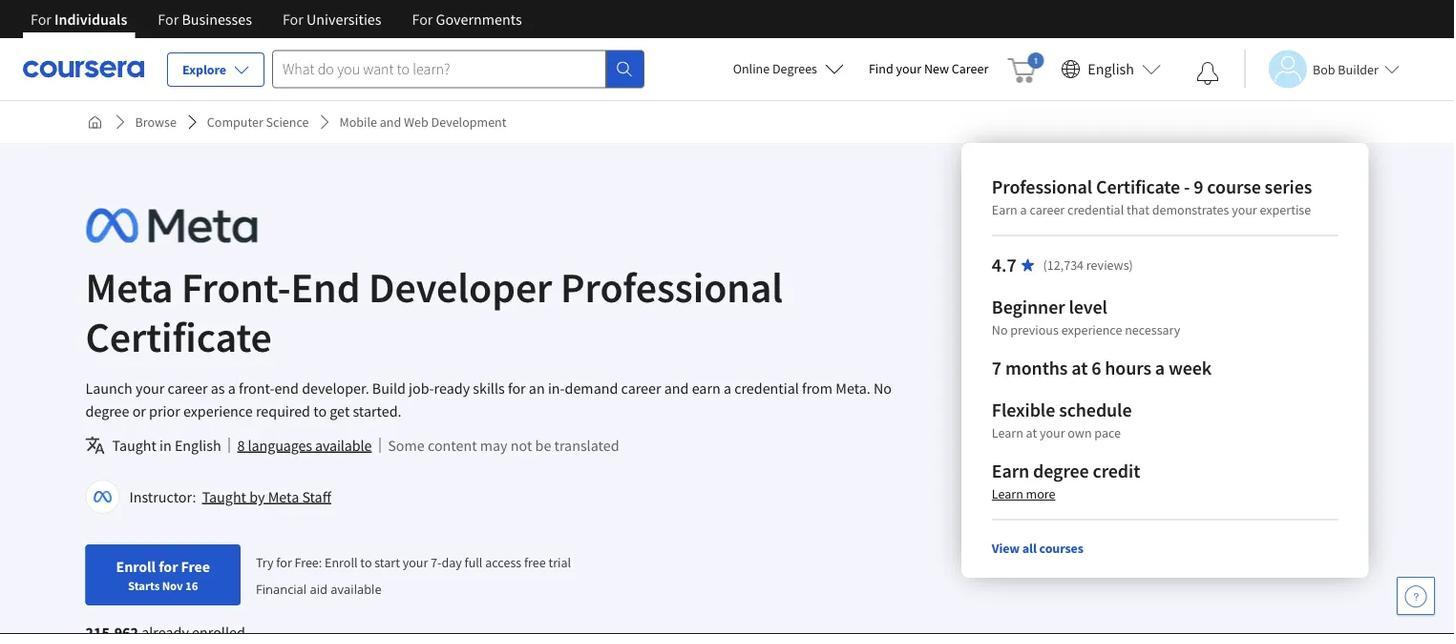 Task type: vqa. For each thing, say whether or not it's contained in the screenshot.
mastertrack®
no



Task type: describe. For each thing, give the bounding box(es) containing it.
own
[[1068, 425, 1092, 442]]

demand
[[565, 379, 618, 398]]

some content may not be translated
[[388, 436, 619, 455]]

required
[[256, 402, 310, 421]]

started.
[[353, 402, 402, 421]]

bob builder button
[[1244, 50, 1400, 88]]

1 horizontal spatial career
[[621, 379, 661, 398]]

content
[[428, 436, 477, 455]]

universities
[[307, 10, 381, 29]]

by
[[249, 488, 265, 507]]

shopping cart: 1 item image
[[1008, 53, 1044, 83]]

for universities
[[283, 10, 381, 29]]

your inside flexible schedule learn at your own pace
[[1040, 425, 1065, 442]]

credential inside launch your career as a front-end developer. build job-ready skills for an in-demand career and earn a credential from meta. no degree or prior experience required to get started.
[[734, 379, 799, 398]]

new
[[924, 60, 949, 77]]

view all courses
[[992, 540, 1084, 558]]

all
[[1022, 540, 1037, 558]]

front-
[[182, 261, 291, 314]]

development
[[431, 114, 507, 131]]

experience inside beginner level no previous experience necessary
[[1061, 322, 1122, 339]]

coursera image
[[23, 54, 144, 84]]

beginner
[[992, 296, 1065, 319]]

8 languages available
[[237, 436, 372, 455]]

for individuals
[[31, 10, 127, 29]]

pace
[[1095, 425, 1121, 442]]

for businesses
[[158, 10, 252, 29]]

credential inside professional certificate - 9 course series earn a career credential that demonstrates your expertise
[[1068, 201, 1124, 219]]

find your new career link
[[859, 57, 998, 81]]

1 vertical spatial english
[[175, 436, 221, 455]]

browse link
[[127, 105, 184, 139]]

meta.
[[836, 379, 871, 398]]

your inside try for free: enroll to start your 7-day full access free trial financial aid available
[[403, 555, 428, 572]]

free
[[524, 555, 546, 572]]

8 languages available button
[[237, 434, 372, 457]]

series
[[1265, 175, 1312, 199]]

your right find
[[896, 60, 922, 77]]

for for businesses
[[158, 10, 179, 29]]

in
[[160, 436, 172, 455]]

earn
[[692, 379, 721, 398]]

and inside mobile and web development link
[[380, 114, 401, 131]]

to inside launch your career as a front-end developer. build job-ready skills for an in-demand career and earn a credential from meta. no degree or prior experience required to get started.
[[313, 402, 327, 421]]

nov
[[162, 579, 183, 594]]

more
[[1026, 486, 1056, 503]]

developer.
[[302, 379, 369, 398]]

at inside flexible schedule learn at your own pace
[[1026, 425, 1037, 442]]

access
[[485, 555, 522, 572]]

learn more link
[[992, 486, 1056, 503]]

front-
[[239, 379, 274, 398]]

no inside beginner level no previous experience necessary
[[992, 322, 1008, 339]]

certificate inside meta front-end developer professional certificate
[[85, 310, 272, 363]]

0 horizontal spatial taught
[[112, 436, 156, 455]]

courses
[[1039, 540, 1084, 558]]

months
[[1005, 357, 1068, 381]]

7-
[[431, 555, 442, 572]]

for for governments
[[412, 10, 433, 29]]

science
[[266, 114, 309, 131]]

try for free: enroll to start your 7-day full access free trial financial aid available
[[256, 555, 571, 598]]

online degrees button
[[718, 48, 859, 90]]

languages
[[248, 436, 312, 455]]

translated
[[554, 436, 619, 455]]

expertise
[[1260, 201, 1311, 219]]

your inside professional certificate - 9 course series earn a career credential that demonstrates your expertise
[[1232, 201, 1257, 219]]

help center image
[[1405, 585, 1428, 608]]

career
[[952, 60, 989, 77]]

home image
[[87, 115, 103, 130]]

meta front-end developer professional certificate
[[85, 261, 783, 363]]

1 horizontal spatial meta
[[268, 488, 299, 507]]

to inside try for free: enroll to start your 7-day full access free trial financial aid available
[[360, 555, 372, 572]]

credit
[[1093, 460, 1140, 484]]

taught by meta staff image
[[88, 483, 117, 512]]

earn inside earn degree credit learn more
[[992, 460, 1030, 484]]

free
[[181, 558, 210, 577]]

view
[[992, 540, 1020, 558]]

launch
[[85, 379, 133, 398]]

some
[[388, 436, 425, 455]]

professional inside meta front-end developer professional certificate
[[561, 261, 783, 314]]

may
[[480, 436, 508, 455]]

meta image
[[85, 204, 257, 247]]

english inside english 'button'
[[1088, 60, 1134, 79]]

from
[[802, 379, 833, 398]]

find
[[869, 60, 894, 77]]

for for try for free: enroll to start your 7-day full access free trial
[[276, 555, 292, 572]]

or
[[132, 402, 146, 421]]

schedule
[[1059, 399, 1132, 423]]

mobile and web development link
[[332, 105, 514, 139]]

banner navigation
[[15, 0, 537, 38]]

flexible
[[992, 399, 1055, 423]]

4.7
[[992, 254, 1017, 277]]

for for individuals
[[31, 10, 51, 29]]

enroll inside 'enroll for free starts nov 16'
[[116, 558, 156, 577]]

16
[[185, 579, 198, 594]]

an
[[529, 379, 545, 398]]

web
[[404, 114, 429, 131]]

meta inside meta front-end developer professional certificate
[[85, 261, 173, 314]]

in-
[[548, 379, 565, 398]]

skills
[[473, 379, 505, 398]]

computer
[[207, 114, 263, 131]]

7 months at 6 hours a week
[[992, 357, 1212, 381]]

computer science link
[[199, 105, 317, 139]]



Task type: locate. For each thing, give the bounding box(es) containing it.
no right meta.
[[874, 379, 892, 398]]

professional certificate - 9 course series earn a career credential that demonstrates your expertise
[[992, 175, 1312, 219]]

1 vertical spatial earn
[[992, 460, 1030, 484]]

-
[[1184, 175, 1190, 199]]

your left "own"
[[1040, 425, 1065, 442]]

starts
[[128, 579, 160, 594]]

taught left 'by'
[[202, 488, 246, 507]]

1 horizontal spatial taught
[[202, 488, 246, 507]]

degree down launch on the bottom of the page
[[85, 402, 129, 421]]

experience down 'as'
[[183, 402, 253, 421]]

1 horizontal spatial for
[[276, 555, 292, 572]]

end
[[291, 261, 360, 314]]

1 horizontal spatial english
[[1088, 60, 1134, 79]]

7
[[992, 357, 1002, 381]]

(12,734
[[1043, 257, 1084, 274]]

earn degree credit learn more
[[992, 460, 1140, 503]]

your up or
[[136, 379, 165, 398]]

reviews)
[[1087, 257, 1133, 274]]

1 horizontal spatial professional
[[992, 175, 1092, 199]]

1 vertical spatial certificate
[[85, 310, 272, 363]]

for inside 'enroll for free starts nov 16'
[[159, 558, 178, 577]]

0 horizontal spatial experience
[[183, 402, 253, 421]]

degree inside launch your career as a front-end developer. build job-ready skills for an in-demand career and earn a credential from meta. no degree or prior experience required to get started.
[[85, 402, 129, 421]]

earn up 'learn more' link
[[992, 460, 1030, 484]]

1 vertical spatial and
[[664, 379, 689, 398]]

show notifications image
[[1196, 62, 1219, 85]]

1 horizontal spatial experience
[[1061, 322, 1122, 339]]

0 vertical spatial certificate
[[1096, 175, 1180, 199]]

1 vertical spatial learn
[[992, 486, 1023, 503]]

english right shopping cart: 1 item "icon"
[[1088, 60, 1134, 79]]

1 vertical spatial to
[[360, 555, 372, 572]]

career up (12,734
[[1030, 201, 1065, 219]]

certificate up that
[[1096, 175, 1180, 199]]

no inside launch your career as a front-end developer. build job-ready skills for an in-demand career and earn a credential from meta. no degree or prior experience required to get started.
[[874, 379, 892, 398]]

enroll right free: on the left bottom of the page
[[325, 555, 358, 572]]

for up what do you want to learn? text field
[[412, 10, 433, 29]]

0 horizontal spatial english
[[175, 436, 221, 455]]

instructor: taught by meta staff
[[129, 488, 331, 507]]

1 vertical spatial at
[[1026, 425, 1037, 442]]

0 horizontal spatial professional
[[561, 261, 783, 314]]

career inside professional certificate - 9 course series earn a career credential that demonstrates your expertise
[[1030, 201, 1065, 219]]

english button
[[1054, 38, 1169, 100]]

flexible schedule learn at your own pace
[[992, 399, 1132, 442]]

learn
[[992, 425, 1023, 442], [992, 486, 1023, 503]]

0 vertical spatial no
[[992, 322, 1008, 339]]

a
[[1020, 201, 1027, 219], [1155, 357, 1165, 381], [228, 379, 236, 398], [724, 379, 731, 398]]

enroll for free starts nov 16
[[116, 558, 210, 594]]

1 horizontal spatial and
[[664, 379, 689, 398]]

and inside launch your career as a front-end developer. build job-ready skills for an in-demand career and earn a credential from meta. no degree or prior experience required to get started.
[[664, 379, 689, 398]]

taught left in
[[112, 436, 156, 455]]

4 for from the left
[[412, 10, 433, 29]]

0 horizontal spatial at
[[1026, 425, 1037, 442]]

developer
[[369, 261, 552, 314]]

available down get
[[315, 436, 372, 455]]

0 horizontal spatial and
[[380, 114, 401, 131]]

no left the previous
[[992, 322, 1008, 339]]

credential left that
[[1068, 201, 1124, 219]]

trial
[[549, 555, 571, 572]]

2 horizontal spatial for
[[508, 379, 526, 398]]

1 horizontal spatial degree
[[1033, 460, 1089, 484]]

earn inside professional certificate - 9 course series earn a career credential that demonstrates your expertise
[[992, 201, 1018, 219]]

career right the demand at the left of the page
[[621, 379, 661, 398]]

job-
[[409, 379, 434, 398]]

start
[[375, 555, 400, 572]]

certificate up 'as'
[[85, 310, 272, 363]]

individuals
[[55, 10, 127, 29]]

taught by meta staff link
[[202, 488, 331, 507]]

1 horizontal spatial to
[[360, 555, 372, 572]]

english
[[1088, 60, 1134, 79], [175, 436, 221, 455]]

1 vertical spatial no
[[874, 379, 892, 398]]

level
[[1069, 296, 1108, 319]]

businesses
[[182, 10, 252, 29]]

credential left from
[[734, 379, 799, 398]]

None search field
[[272, 50, 645, 88]]

meta down 'meta' image
[[85, 261, 173, 314]]

your left 7-
[[403, 555, 428, 572]]

meta
[[85, 261, 173, 314], [268, 488, 299, 507]]

1 vertical spatial degree
[[1033, 460, 1089, 484]]

0 horizontal spatial certificate
[[85, 310, 272, 363]]

6
[[1092, 357, 1101, 381]]

credential
[[1068, 201, 1124, 219], [734, 379, 799, 398]]

try
[[256, 555, 274, 572]]

hours
[[1105, 357, 1152, 381]]

get
[[330, 402, 350, 421]]

aid
[[310, 581, 328, 598]]

0 horizontal spatial meta
[[85, 261, 173, 314]]

0 horizontal spatial career
[[168, 379, 208, 398]]

mobile and web development
[[339, 114, 507, 131]]

for left individuals
[[31, 10, 51, 29]]

enroll up starts
[[116, 558, 156, 577]]

for left businesses
[[158, 10, 179, 29]]

degree inside earn degree credit learn more
[[1033, 460, 1089, 484]]

builder
[[1338, 61, 1379, 78]]

0 horizontal spatial credential
[[734, 379, 799, 398]]

professional inside professional certificate - 9 course series earn a career credential that demonstrates your expertise
[[992, 175, 1092, 199]]

2 for from the left
[[158, 10, 179, 29]]

0 vertical spatial at
[[1072, 357, 1088, 381]]

english right in
[[175, 436, 221, 455]]

0 horizontal spatial for
[[159, 558, 178, 577]]

1 horizontal spatial at
[[1072, 357, 1088, 381]]

2 learn from the top
[[992, 486, 1023, 503]]

available
[[315, 436, 372, 455], [331, 581, 382, 598]]

bob builder
[[1313, 61, 1379, 78]]

taught
[[112, 436, 156, 455], [202, 488, 246, 507]]

0 horizontal spatial to
[[313, 402, 327, 421]]

experience inside launch your career as a front-end developer. build job-ready skills for an in-demand career and earn a credential from meta. no degree or prior experience required to get started.
[[183, 402, 253, 421]]

0 vertical spatial english
[[1088, 60, 1134, 79]]

0 horizontal spatial no
[[874, 379, 892, 398]]

earn
[[992, 201, 1018, 219], [992, 460, 1030, 484]]

2 horizontal spatial career
[[1030, 201, 1065, 219]]

as
[[211, 379, 225, 398]]

course
[[1207, 175, 1261, 199]]

to left get
[[313, 402, 327, 421]]

ready
[[434, 379, 470, 398]]

browse
[[135, 114, 177, 131]]

0 vertical spatial and
[[380, 114, 401, 131]]

at left 6
[[1072, 357, 1088, 381]]

bob
[[1313, 61, 1335, 78]]

a inside professional certificate - 9 course series earn a career credential that demonstrates your expertise
[[1020, 201, 1027, 219]]

1 vertical spatial available
[[331, 581, 382, 598]]

0 vertical spatial professional
[[992, 175, 1092, 199]]

0 vertical spatial to
[[313, 402, 327, 421]]

1 horizontal spatial credential
[[1068, 201, 1124, 219]]

available inside try for free: enroll to start your 7-day full access free trial financial aid available
[[331, 581, 382, 598]]

to left start
[[360, 555, 372, 572]]

0 vertical spatial experience
[[1061, 322, 1122, 339]]

and left "web"
[[380, 114, 401, 131]]

your down course
[[1232, 201, 1257, 219]]

at
[[1072, 357, 1088, 381], [1026, 425, 1037, 442]]

0 vertical spatial available
[[315, 436, 372, 455]]

enroll
[[325, 555, 358, 572], [116, 558, 156, 577]]

explore button
[[167, 53, 265, 87]]

for left the an
[[508, 379, 526, 398]]

your
[[896, 60, 922, 77], [1232, 201, 1257, 219], [136, 379, 165, 398], [1040, 425, 1065, 442], [403, 555, 428, 572]]

0 horizontal spatial degree
[[85, 402, 129, 421]]

enroll inside try for free: enroll to start your 7-day full access free trial financial aid available
[[325, 555, 358, 572]]

for inside launch your career as a front-end developer. build job-ready skills for an in-demand career and earn a credential from meta. no degree or prior experience required to get started.
[[508, 379, 526, 398]]

degrees
[[773, 60, 817, 77]]

0 vertical spatial degree
[[85, 402, 129, 421]]

for for enroll for free
[[159, 558, 178, 577]]

instructor:
[[129, 488, 196, 507]]

2 earn from the top
[[992, 460, 1030, 484]]

for inside try for free: enroll to start your 7-day full access free trial financial aid available
[[276, 555, 292, 572]]

available inside "button"
[[315, 436, 372, 455]]

end
[[274, 379, 299, 398]]

your inside launch your career as a front-end developer. build job-ready skills for an in-demand career and earn a credential from meta. no degree or prior experience required to get started.
[[136, 379, 165, 398]]

mobile
[[339, 114, 377, 131]]

1 vertical spatial experience
[[183, 402, 253, 421]]

meta right 'by'
[[268, 488, 299, 507]]

1 vertical spatial credential
[[734, 379, 799, 398]]

0 vertical spatial credential
[[1068, 201, 1124, 219]]

0 vertical spatial meta
[[85, 261, 173, 314]]

0 vertical spatial taught
[[112, 436, 156, 455]]

1 vertical spatial meta
[[268, 488, 299, 507]]

full
[[465, 555, 483, 572]]

online
[[733, 60, 770, 77]]

1 horizontal spatial enroll
[[325, 555, 358, 572]]

for right try
[[276, 555, 292, 572]]

learn inside earn degree credit learn more
[[992, 486, 1023, 503]]

learn inside flexible schedule learn at your own pace
[[992, 425, 1023, 442]]

learn left more
[[992, 486, 1023, 503]]

1 learn from the top
[[992, 425, 1023, 442]]

necessary
[[1125, 322, 1181, 339]]

3 for from the left
[[283, 10, 303, 29]]

1 earn from the top
[[992, 201, 1018, 219]]

0 horizontal spatial enroll
[[116, 558, 156, 577]]

1 vertical spatial taught
[[202, 488, 246, 507]]

and left earn
[[664, 379, 689, 398]]

free:
[[295, 555, 322, 572]]

1 horizontal spatial no
[[992, 322, 1008, 339]]

for for universities
[[283, 10, 303, 29]]

staff
[[302, 488, 331, 507]]

computer science
[[207, 114, 309, 131]]

for up the nov
[[159, 558, 178, 577]]

that
[[1127, 201, 1150, 219]]

0 vertical spatial earn
[[992, 201, 1018, 219]]

experience
[[1061, 322, 1122, 339], [183, 402, 253, 421]]

for left universities
[[283, 10, 303, 29]]

build
[[372, 379, 406, 398]]

(12,734 reviews)
[[1043, 257, 1133, 274]]

earn up '4.7'
[[992, 201, 1018, 219]]

week
[[1169, 357, 1212, 381]]

for governments
[[412, 10, 522, 29]]

What do you want to learn? text field
[[272, 50, 606, 88]]

1 for from the left
[[31, 10, 51, 29]]

career left 'as'
[[168, 379, 208, 398]]

1 vertical spatial professional
[[561, 261, 783, 314]]

be
[[535, 436, 551, 455]]

day
[[442, 555, 462, 572]]

degree up more
[[1033, 460, 1089, 484]]

career
[[1030, 201, 1065, 219], [168, 379, 208, 398], [621, 379, 661, 398]]

at down the flexible
[[1026, 425, 1037, 442]]

online degrees
[[733, 60, 817, 77]]

for
[[508, 379, 526, 398], [276, 555, 292, 572], [159, 558, 178, 577]]

experience down the level
[[1061, 322, 1122, 339]]

learn down the flexible
[[992, 425, 1023, 442]]

1 horizontal spatial certificate
[[1096, 175, 1180, 199]]

available right "aid"
[[331, 581, 382, 598]]

0 vertical spatial learn
[[992, 425, 1023, 442]]

degree
[[85, 402, 129, 421], [1033, 460, 1089, 484]]

certificate inside professional certificate - 9 course series earn a career credential that demonstrates your expertise
[[1096, 175, 1180, 199]]

find your new career
[[869, 60, 989, 77]]



